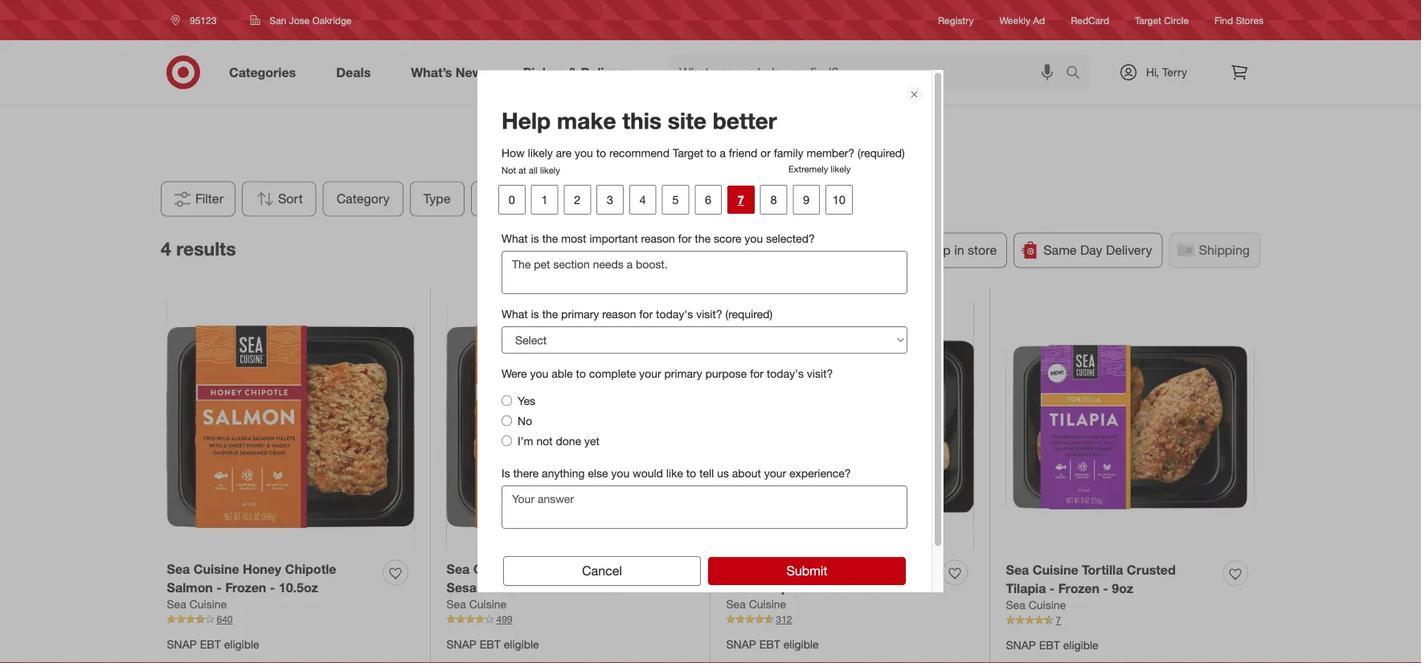Task type: vqa. For each thing, say whether or not it's contained in the screenshot.
New to the left
no



Task type: locate. For each thing, give the bounding box(es) containing it.
pan inside sea cuisine pan sear teriyaki sesame salmon - frozen - 9oz
[[523, 561, 546, 577]]

frozen inside sea cuisine honey chipotle salmon - frozen - 10.5oz
[[225, 580, 266, 595]]

sea cuisine pan sear garlic & herb tilapia - frozen - 9oz
[[726, 561, 910, 595]]

frozen down tortilla
[[1059, 580, 1100, 596]]

0 horizontal spatial 9oz
[[611, 580, 633, 595]]

salmon inside sea cuisine honey chipotle salmon - frozen - 10.5oz
[[167, 580, 213, 595]]

sear inside sea cuisine pan sear garlic & herb tilapia - frozen - 9oz
[[829, 561, 858, 577]]

sear
[[550, 561, 578, 577], [829, 561, 858, 577]]

shipping button
[[1170, 233, 1261, 268]]

4
[[690, 146, 697, 162], [161, 237, 171, 260]]

1 horizontal spatial sear
[[829, 561, 858, 577]]

0 horizontal spatial pan
[[523, 561, 546, 577]]

tilapia
[[760, 580, 800, 595], [1006, 580, 1046, 596]]

snap ebt eligible down '499'
[[447, 637, 539, 651]]

sea cuisine tortilla crusted tilapia - frozen - 9oz image
[[1006, 303, 1255, 552], [1006, 303, 1255, 552]]

shipping
[[1199, 242, 1250, 258]]

1 horizontal spatial tilapia
[[1006, 580, 1046, 596]]

snap for sea cuisine pan sear garlic & herb tilapia - frozen - 9oz
[[726, 637, 756, 651]]

2 pan from the left
[[802, 561, 826, 577]]

4 left results
[[161, 237, 171, 260]]

1 horizontal spatial 9oz
[[866, 580, 887, 595]]

640 link
[[167, 613, 414, 627]]

1 horizontal spatial salmon
[[499, 580, 545, 595]]

pan
[[523, 561, 546, 577], [802, 561, 826, 577]]

sea cuisine tortilla crusted tilapia - frozen - 9oz
[[1006, 562, 1176, 596]]

brand button
[[471, 181, 533, 217]]

cuisine inside sea cuisine pan sear garlic & herb tilapia - frozen - 9oz
[[753, 561, 799, 577]]

1 sear from the left
[[550, 561, 578, 577]]

filter
[[195, 191, 224, 207]]

0 horizontal spatial tilapia
[[760, 580, 800, 595]]

10.5oz
[[279, 580, 318, 595]]

sea cuisine down sesame
[[447, 598, 507, 612]]

salmon
[[167, 580, 213, 595], [499, 580, 545, 595]]

eligible down '499'
[[504, 637, 539, 651]]

results
[[176, 237, 236, 260]]

7 link
[[1006, 614, 1255, 628]]

499 link
[[447, 613, 694, 627]]

registry link
[[938, 13, 974, 27]]

cuisine inside sea cuisine pan sear teriyaki sesame salmon - frozen - 9oz
[[473, 561, 519, 577]]

0 horizontal spatial sear
[[550, 561, 578, 577]]

sea cuisine pan sear teriyaki sesame salmon - frozen - 9oz image
[[447, 303, 694, 551], [447, 303, 694, 551]]

sort button
[[242, 181, 317, 217]]

4 left items
[[690, 146, 697, 162]]

sea cuisine link up the 640
[[167, 597, 227, 613]]

sea cuisine honey chipotle salmon - frozen - 10.5oz image
[[167, 303, 414, 551], [167, 303, 414, 551]]

items
[[700, 146, 732, 162]]

ebt down "7"
[[1039, 638, 1060, 652]]

sea cuisine link up "7"
[[1006, 598, 1066, 614]]

ebt down 312
[[760, 637, 781, 651]]

eligible down the 640
[[224, 637, 260, 651]]

pan for tilapia
[[802, 561, 826, 577]]

salmon inside sea cuisine pan sear teriyaki sesame salmon - frozen - 9oz
[[499, 580, 545, 595]]

weekly
[[1000, 14, 1031, 26]]

1 salmon from the left
[[167, 580, 213, 595]]

4 for 4 results
[[161, 237, 171, 260]]

ad
[[1033, 14, 1045, 26]]

filter button
[[161, 181, 236, 217]]

sea for sea cuisine honey chipotle salmon - frozen - 10.5oz link
[[167, 561, 190, 577]]

pan inside sea cuisine pan sear garlic & herb tilapia - frozen - 9oz
[[802, 561, 826, 577]]

sea for sea cuisine honey chipotle salmon - frozen - 10.5oz sea cuisine link
[[167, 598, 186, 612]]

640
[[217, 614, 233, 626]]

tortilla
[[1082, 562, 1124, 578]]

sea cuisine link down sesame
[[447, 597, 507, 613]]

-
[[216, 580, 222, 595], [270, 580, 275, 595], [549, 580, 554, 595], [602, 580, 608, 595], [804, 580, 809, 595], [857, 580, 862, 595], [1050, 580, 1055, 596], [1103, 580, 1109, 596]]

snap ebt eligible down 312
[[726, 637, 819, 651]]

guest rating
[[616, 191, 691, 207]]

0 horizontal spatial 4
[[161, 237, 171, 260]]

same day delivery button
[[1014, 233, 1163, 268]]

sea cuisine pan sear teriyaki sesame salmon - frozen - 9oz
[[447, 561, 633, 595]]

sea cuisine down herb
[[726, 598, 787, 612]]

sea cuisine up "7"
[[1006, 598, 1066, 612]]

sear inside sea cuisine pan sear teriyaki sesame salmon - frozen - 9oz
[[550, 561, 578, 577]]

cuisine up the 640
[[189, 598, 227, 612]]

day
[[1081, 242, 1103, 258]]

499
[[496, 614, 513, 626]]

frozen down honey
[[225, 580, 266, 595]]

sea cuisine pan sear garlic & herb tilapia - frozen - 9oz link
[[726, 560, 936, 597]]

store
[[968, 242, 997, 258]]

9oz down the garlic
[[866, 580, 887, 595]]

sear for garlic
[[829, 561, 858, 577]]

sea cuisine for sea cuisine honey chipotle salmon - frozen - 10.5oz
[[167, 598, 227, 612]]

tilapia inside sea cuisine tortilla crusted tilapia - frozen - 9oz
[[1006, 580, 1046, 596]]

sea inside sea cuisine tortilla crusted tilapia - frozen - 9oz
[[1006, 562, 1029, 578]]

ebt down '499'
[[480, 637, 501, 651]]

sea cuisine link for sea cuisine pan sear teriyaki sesame salmon - frozen - 9oz
[[447, 597, 507, 613]]

2 horizontal spatial 9oz
[[1112, 580, 1134, 596]]

guest
[[616, 191, 651, 207]]

frozen up the 312 link
[[812, 580, 854, 595]]

cuisine left tortilla
[[1033, 562, 1079, 578]]

sea
[[167, 561, 190, 577], [447, 561, 470, 577], [726, 561, 750, 577], [1006, 562, 1029, 578], [167, 598, 186, 612], [447, 598, 466, 612], [726, 598, 746, 612], [1006, 598, 1026, 612]]

pan up the 312 link
[[802, 561, 826, 577]]

snap ebt eligible down the 640
[[167, 637, 260, 651]]

delivery
[[1106, 242, 1153, 258]]

snap ebt eligible for sea cuisine honey chipotle salmon - frozen - 10.5oz
[[167, 637, 260, 651]]

find
[[1215, 14, 1234, 26]]

0 horizontal spatial salmon
[[167, 580, 213, 595]]

pickup button
[[805, 233, 884, 268]]

1 vertical spatial 4
[[161, 237, 171, 260]]

eligible down 7 link at the right of page
[[1063, 638, 1099, 652]]

cuisine up herb
[[753, 561, 799, 577]]

cuisine left honey
[[194, 561, 239, 577]]

guest rating button
[[603, 181, 705, 217]]

sea cuisine link
[[167, 597, 227, 613], [447, 597, 507, 613], [726, 597, 787, 613], [1006, 598, 1066, 614]]

snap
[[167, 637, 197, 651], [447, 637, 477, 651], [726, 637, 756, 651], [1006, 638, 1036, 652]]

sea inside sea cuisine honey chipotle salmon - frozen - 10.5oz
[[167, 561, 190, 577]]

cuisine up sesame
[[473, 561, 519, 577]]

1 horizontal spatial 4
[[690, 146, 697, 162]]

cuisine inside sea cuisine tortilla crusted tilapia - frozen - 9oz
[[1033, 562, 1079, 578]]

deals button
[[712, 181, 771, 217]]

ebt for sea cuisine pan sear teriyaki sesame salmon - frozen - 9oz
[[480, 637, 501, 651]]

7
[[1056, 614, 1061, 626]]

1 horizontal spatial pan
[[802, 561, 826, 577]]

shop
[[920, 242, 951, 258]]

sear left the garlic
[[829, 561, 858, 577]]

sea cuisine up the 640
[[167, 598, 227, 612]]

target
[[1135, 14, 1162, 26]]

sea for sea cuisine link corresponding to sea cuisine pan sear garlic & herb tilapia - frozen - 9oz
[[726, 598, 746, 612]]

cuisine up 312
[[749, 598, 787, 612]]

pan up 499 link
[[523, 561, 546, 577]]

sea cuisine pan sear garlic & herb tilapia - frozen - 9oz image
[[726, 303, 974, 551], [726, 303, 974, 551]]

search button
[[1059, 55, 1098, 93]]

312 link
[[726, 613, 974, 627]]

shop in store button
[[891, 233, 1008, 268]]

snap for sea cuisine tortilla crusted tilapia - frozen - 9oz
[[1006, 638, 1036, 652]]

pan for -
[[523, 561, 546, 577]]

brand
[[485, 191, 519, 207]]

category
[[337, 191, 390, 207]]

frozen
[[225, 580, 266, 595], [558, 580, 599, 595], [812, 580, 854, 595], [1059, 580, 1100, 596]]

eligible down 312
[[784, 637, 819, 651]]

1 pan from the left
[[523, 561, 546, 577]]

sear left the teriyaki
[[550, 561, 578, 577]]

sea cuisine link for sea cuisine pan sear garlic & herb tilapia - frozen - 9oz
[[726, 597, 787, 613]]

snap ebt eligible
[[167, 637, 260, 651], [447, 637, 539, 651], [726, 637, 819, 651], [1006, 638, 1099, 652]]

sea cuisine
[[167, 598, 227, 612], [447, 598, 507, 612], [726, 598, 787, 612], [1006, 598, 1066, 612]]

snap ebt eligible for sea cuisine tortilla crusted tilapia - frozen - 9oz
[[1006, 638, 1099, 652]]

eligible
[[224, 637, 260, 651], [504, 637, 539, 651], [784, 637, 819, 651], [1063, 638, 1099, 652]]

sea inside sea cuisine pan sear garlic & herb tilapia - frozen - 9oz
[[726, 561, 750, 577]]

cuisine
[[194, 561, 239, 577], [473, 561, 519, 577], [753, 561, 799, 577], [1033, 562, 1079, 578], [189, 598, 227, 612], [469, 598, 507, 612], [749, 598, 787, 612], [1029, 598, 1066, 612]]

9oz
[[611, 580, 633, 595], [866, 580, 887, 595], [1112, 580, 1134, 596]]

4 for 4 items
[[690, 146, 697, 162]]

0 vertical spatial 4
[[690, 146, 697, 162]]

2 sear from the left
[[829, 561, 858, 577]]

9oz down the teriyaki
[[611, 580, 633, 595]]

frozen down the teriyaki
[[558, 580, 599, 595]]

ebt
[[200, 637, 221, 651], [480, 637, 501, 651], [760, 637, 781, 651], [1039, 638, 1060, 652]]

2 salmon from the left
[[499, 580, 545, 595]]

9oz down tortilla
[[1112, 580, 1134, 596]]

crusted
[[1127, 562, 1176, 578]]

weekly ad link
[[1000, 13, 1045, 27]]

ebt for sea cuisine honey chipotle salmon - frozen - 10.5oz
[[200, 637, 221, 651]]

sea cuisine honey chipotle salmon - frozen - 10.5oz link
[[167, 560, 377, 597]]

sea cuisine link down herb
[[726, 597, 787, 613]]

9oz inside sea cuisine pan sear teriyaki sesame salmon - frozen - 9oz
[[611, 580, 633, 595]]

ebt down the 640
[[200, 637, 221, 651]]

sesame
[[447, 580, 496, 595]]

4 items
[[690, 146, 732, 162]]

circle
[[1164, 14, 1189, 26]]

snap ebt eligible down "7"
[[1006, 638, 1099, 652]]

sea inside sea cuisine pan sear teriyaki sesame salmon - frozen - 9oz
[[447, 561, 470, 577]]



Task type: describe. For each thing, give the bounding box(es) containing it.
weekly ad
[[1000, 14, 1045, 26]]

cuisine up '499'
[[469, 598, 507, 612]]

frozen inside sea cuisine pan sear garlic & herb tilapia - frozen - 9oz
[[812, 580, 854, 595]]

target circle
[[1135, 14, 1189, 26]]

sea cuisine link for sea cuisine tortilla crusted tilapia - frozen - 9oz
[[1006, 598, 1066, 614]]

teriyaki
[[581, 561, 628, 577]]

in
[[955, 242, 965, 258]]

sea cuisine tortilla crusted tilapia - frozen - 9oz link
[[1006, 561, 1217, 598]]

honey
[[243, 561, 282, 577]]

sea for sea cuisine link associated with sea cuisine tortilla crusted tilapia - frozen - 9oz
[[1006, 598, 1026, 612]]

stores
[[1236, 14, 1264, 26]]

sea for sea cuisine pan sear garlic & herb tilapia - frozen - 9oz link
[[726, 561, 750, 577]]

eligible for 10.5oz
[[224, 637, 260, 651]]

pickup
[[835, 242, 874, 258]]

What can we help you find? suggestions appear below search field
[[670, 55, 1070, 90]]

target circle link
[[1135, 13, 1189, 27]]

redcard
[[1071, 14, 1110, 26]]

find stores
[[1215, 14, 1264, 26]]

deals
[[725, 191, 757, 207]]

ebt for sea cuisine tortilla crusted tilapia - frozen - 9oz
[[1039, 638, 1060, 652]]

9oz inside sea cuisine pan sear garlic & herb tilapia - frozen - 9oz
[[866, 580, 887, 595]]

cuisine up "7"
[[1029, 598, 1066, 612]]

snap for sea cuisine honey chipotle salmon - frozen - 10.5oz
[[167, 637, 197, 651]]

eligible for frozen
[[504, 637, 539, 651]]

type
[[424, 191, 451, 207]]

category button
[[323, 181, 404, 217]]

snap ebt eligible for sea cuisine pan sear garlic & herb tilapia - frozen - 9oz
[[726, 637, 819, 651]]

redcard link
[[1071, 13, 1110, 27]]

same
[[1044, 242, 1077, 258]]

rating
[[654, 191, 691, 207]]

frozen inside sea cuisine pan sear teriyaki sesame salmon - frozen - 9oz
[[558, 580, 599, 595]]

price
[[553, 191, 582, 207]]

sea cuisine for sea cuisine pan sear teriyaki sesame salmon - frozen - 9oz
[[447, 598, 507, 612]]

sea for the sea cuisine tortilla crusted tilapia - frozen - 9oz link
[[1006, 562, 1029, 578]]

tilapia inside sea cuisine pan sear garlic & herb tilapia - frozen - 9oz
[[760, 580, 800, 595]]

sort
[[278, 191, 303, 207]]

herb
[[726, 580, 756, 595]]

shop in store
[[920, 242, 997, 258]]

snap ebt eligible for sea cuisine pan sear teriyaki sesame salmon - frozen - 9oz
[[447, 637, 539, 651]]

chipotle
[[285, 561, 336, 577]]

sea cuisine pan sear teriyaki sesame salmon - frozen - 9oz link
[[447, 560, 656, 597]]

garlic
[[861, 561, 898, 577]]

sea cuisine honey chipotle salmon - frozen - 10.5oz
[[167, 561, 336, 595]]

snap for sea cuisine pan sear teriyaki sesame salmon - frozen - 9oz
[[447, 637, 477, 651]]

find stores link
[[1215, 13, 1264, 27]]

eligible for -
[[784, 637, 819, 651]]

sea for sea cuisine link corresponding to sea cuisine pan sear teriyaki sesame salmon - frozen - 9oz
[[447, 598, 466, 612]]

ebt for sea cuisine pan sear garlic & herb tilapia - frozen - 9oz
[[760, 637, 781, 651]]

eligible for 9oz
[[1063, 638, 1099, 652]]

&
[[901, 561, 910, 577]]

registry
[[938, 14, 974, 26]]

4 results
[[161, 237, 236, 260]]

312
[[776, 614, 792, 626]]

sea cuisine for sea cuisine pan sear garlic & herb tilapia - frozen - 9oz
[[726, 598, 787, 612]]

sea cuisine for sea cuisine tortilla crusted tilapia - frozen - 9oz
[[1006, 598, 1066, 612]]

price button
[[539, 181, 596, 217]]

9oz inside sea cuisine tortilla crusted tilapia - frozen - 9oz
[[1112, 580, 1134, 596]]

sea for sea cuisine pan sear teriyaki sesame salmon - frozen - 9oz link
[[447, 561, 470, 577]]

frozen inside sea cuisine tortilla crusted tilapia - frozen - 9oz
[[1059, 580, 1100, 596]]

sear for teriyaki
[[550, 561, 578, 577]]

type button
[[410, 181, 465, 217]]

sea cuisine link for sea cuisine honey chipotle salmon - frozen - 10.5oz
[[167, 597, 227, 613]]

search
[[1059, 66, 1098, 82]]

cuisine inside sea cuisine honey chipotle salmon - frozen - 10.5oz
[[194, 561, 239, 577]]

same day delivery
[[1044, 242, 1153, 258]]



